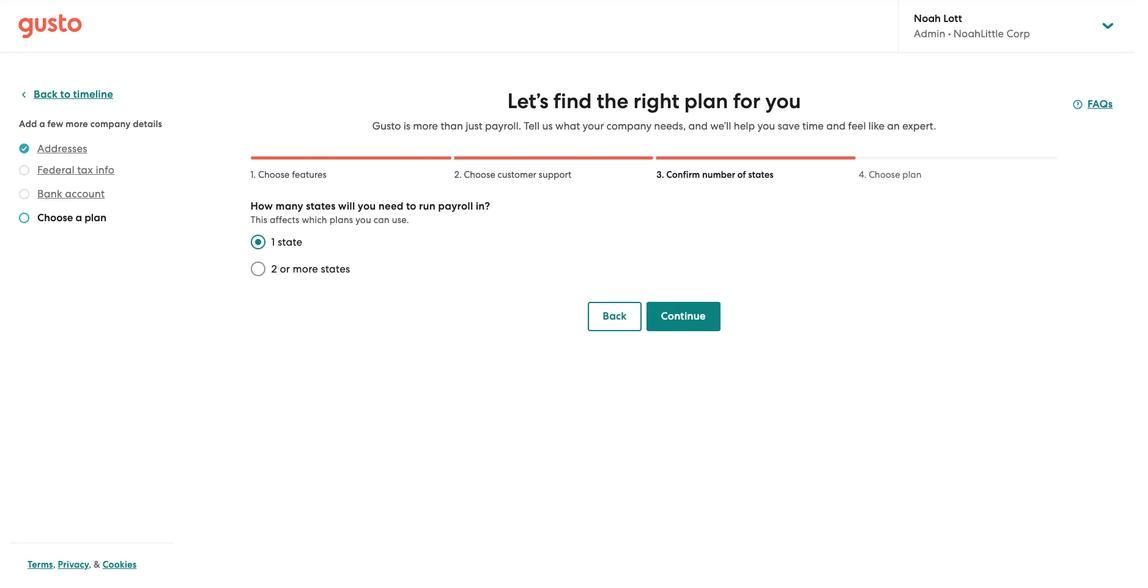 Task type: describe. For each thing, give the bounding box(es) containing it.
choose for choose customer support
[[464, 170, 496, 181]]

1 and from the left
[[689, 120, 708, 132]]

plan inside the "let's find the right plan for you gusto is more than just payroll. tell us what your company needs, and we'll help you save time and feel like an expert."
[[685, 89, 729, 114]]

plan inside choose a plan list
[[85, 212, 107, 225]]

a for few
[[39, 119, 45, 130]]

noah lott admin • noahlittle corp
[[914, 12, 1031, 40]]

1 state radio
[[245, 229, 271, 256]]

admin
[[914, 28, 946, 40]]

us
[[543, 120, 553, 132]]

tell
[[524, 120, 540, 132]]

an
[[888, 120, 900, 132]]

back to timeline
[[34, 88, 113, 101]]

•
[[949, 28, 952, 40]]

choose features
[[258, 170, 327, 181]]

to inside how many states will you need to run payroll in? this affects which plans you can use.
[[406, 200, 417, 213]]

info
[[96, 164, 115, 176]]

the
[[597, 89, 629, 114]]

tax
[[77, 164, 93, 176]]

federal tax info button
[[37, 163, 115, 177]]

federal
[[37, 164, 75, 176]]

continue
[[661, 310, 706, 323]]

time
[[803, 120, 824, 132]]

back for back to timeline
[[34, 88, 58, 101]]

addresses button
[[37, 141, 87, 156]]

0 horizontal spatial company
[[90, 119, 131, 130]]

we'll
[[711, 120, 732, 132]]

features
[[292, 170, 327, 181]]

run
[[419, 200, 436, 213]]

right
[[634, 89, 680, 114]]

more inside the "let's find the right plan for you gusto is more than just payroll. tell us what your company needs, and we'll help you save time and feel like an expert."
[[413, 120, 438, 132]]

choose customer support
[[464, 170, 572, 181]]

addresses
[[37, 143, 87, 155]]

1 check image from the top
[[19, 189, 29, 200]]

bank account
[[37, 188, 105, 200]]

in?
[[476, 200, 490, 213]]

1 vertical spatial plan
[[903, 170, 922, 181]]

how many states will you need to run payroll in? this affects which plans you can use.
[[251, 200, 490, 226]]

choose for choose a plan
[[37, 212, 73, 225]]

find
[[554, 89, 592, 114]]

add
[[19, 119, 37, 130]]

plans
[[330, 215, 353, 226]]

add a few more company details
[[19, 119, 162, 130]]

continue button
[[647, 302, 721, 332]]

few
[[48, 119, 63, 130]]

company inside the "let's find the right plan for you gusto is more than just payroll. tell us what your company needs, and we'll help you save time and feel like an expert."
[[607, 120, 652, 132]]

cookies button
[[103, 558, 137, 573]]

will
[[338, 200, 355, 213]]

help
[[734, 120, 755, 132]]

what
[[556, 120, 580, 132]]

1 , from the left
[[53, 560, 56, 571]]

than
[[441, 120, 463, 132]]

terms , privacy , & cookies
[[28, 560, 137, 571]]

home image
[[18, 14, 82, 38]]

federal tax info
[[37, 164, 115, 176]]

faqs button
[[1074, 97, 1113, 112]]

expert.
[[903, 120, 937, 132]]

2 or more states radio
[[245, 256, 271, 283]]

choose plan
[[869, 170, 922, 181]]

just
[[466, 120, 483, 132]]

check image
[[19, 165, 29, 176]]

support
[[539, 170, 572, 181]]

2 and from the left
[[827, 120, 846, 132]]

let's find the right plan for you gusto is more than just payroll. tell us what your company needs, and we'll help you save time and feel like an expert.
[[372, 89, 937, 132]]

bank
[[37, 188, 62, 200]]

privacy link
[[58, 560, 89, 571]]

use.
[[392, 215, 409, 226]]

2
[[271, 263, 277, 275]]

a for plan
[[76, 212, 82, 225]]

feel
[[849, 120, 866, 132]]

1 state
[[271, 236, 303, 248]]

terms
[[28, 560, 53, 571]]

number
[[703, 170, 736, 181]]

gusto
[[372, 120, 401, 132]]

choose for choose plan
[[869, 170, 901, 181]]

state
[[278, 236, 303, 248]]

back button
[[588, 302, 642, 332]]

of
[[738, 170, 747, 181]]

0 horizontal spatial more
[[66, 119, 88, 130]]

choose for choose features
[[258, 170, 290, 181]]

customer
[[498, 170, 537, 181]]



Task type: locate. For each thing, give the bounding box(es) containing it.
states right of at the top of page
[[749, 170, 774, 181]]

is
[[404, 120, 411, 132]]

to left timeline
[[60, 88, 71, 101]]

terms link
[[28, 560, 53, 571]]

0 vertical spatial plan
[[685, 89, 729, 114]]

you left can
[[356, 215, 371, 226]]

affects
[[270, 215, 300, 226]]

plan down account
[[85, 212, 107, 225]]

2 , from the left
[[89, 560, 91, 571]]

1 horizontal spatial more
[[293, 263, 318, 275]]

needs,
[[655, 120, 686, 132]]

company down timeline
[[90, 119, 131, 130]]

choose
[[258, 170, 290, 181], [464, 170, 496, 181], [869, 170, 901, 181], [37, 212, 73, 225]]

choose up how at left top
[[258, 170, 290, 181]]

0 horizontal spatial ,
[[53, 560, 56, 571]]

your
[[583, 120, 604, 132]]

more right is
[[413, 120, 438, 132]]

company
[[90, 119, 131, 130], [607, 120, 652, 132]]

1
[[271, 236, 275, 248]]

1 vertical spatial check image
[[19, 213, 29, 223]]

corp
[[1007, 28, 1031, 40]]

plan up we'll
[[685, 89, 729, 114]]

2 horizontal spatial plan
[[903, 170, 922, 181]]

confirm
[[667, 170, 700, 181]]

2 vertical spatial states
[[321, 263, 350, 275]]

1 horizontal spatial and
[[827, 120, 846, 132]]

back inside button
[[34, 88, 58, 101]]

1 horizontal spatial to
[[406, 200, 417, 213]]

save
[[778, 120, 800, 132]]

choose a plan
[[37, 212, 107, 225]]

to
[[60, 88, 71, 101], [406, 200, 417, 213]]

faqs
[[1088, 98, 1113, 111]]

back to timeline button
[[19, 88, 113, 102]]

1 horizontal spatial back
[[603, 310, 627, 323]]

&
[[94, 560, 100, 571]]

back
[[34, 88, 58, 101], [603, 310, 627, 323]]

1 vertical spatial states
[[306, 200, 336, 213]]

1 horizontal spatial company
[[607, 120, 652, 132]]

many
[[276, 200, 304, 213]]

or
[[280, 263, 290, 275]]

choose inside list
[[37, 212, 73, 225]]

states up which
[[306, 200, 336, 213]]

can
[[374, 215, 390, 226]]

states down plans
[[321, 263, 350, 275]]

you right will
[[358, 200, 376, 213]]

a left few
[[39, 119, 45, 130]]

1 vertical spatial back
[[603, 310, 627, 323]]

this
[[251, 215, 268, 226]]

timeline
[[73, 88, 113, 101]]

choose down bank
[[37, 212, 73, 225]]

for
[[734, 89, 761, 114]]

to left run
[[406, 200, 417, 213]]

0 horizontal spatial a
[[39, 119, 45, 130]]

cookies
[[103, 560, 137, 571]]

0 vertical spatial back
[[34, 88, 58, 101]]

account
[[65, 188, 105, 200]]

2 horizontal spatial more
[[413, 120, 438, 132]]

1 vertical spatial to
[[406, 200, 417, 213]]

a
[[39, 119, 45, 130], [76, 212, 82, 225]]

0 vertical spatial states
[[749, 170, 774, 181]]

states for of
[[749, 170, 774, 181]]

a down account
[[76, 212, 82, 225]]

how
[[251, 200, 273, 213]]

circle check image
[[19, 141, 29, 156]]

back for back
[[603, 310, 627, 323]]

noahlittle
[[954, 28, 1005, 40]]

states inside how many states will you need to run payroll in? this affects which plans you can use.
[[306, 200, 336, 213]]

and
[[689, 120, 708, 132], [827, 120, 846, 132]]

which
[[302, 215, 327, 226]]

lott
[[944, 12, 963, 25]]

2 check image from the top
[[19, 213, 29, 223]]

and left feel
[[827, 120, 846, 132]]

0 horizontal spatial back
[[34, 88, 58, 101]]

more
[[66, 119, 88, 130], [413, 120, 438, 132], [293, 263, 318, 275]]

1 horizontal spatial plan
[[685, 89, 729, 114]]

you
[[766, 89, 801, 114], [758, 120, 776, 132], [358, 200, 376, 213], [356, 215, 371, 226]]

you right help
[[758, 120, 776, 132]]

and left we'll
[[689, 120, 708, 132]]

details
[[133, 119, 162, 130]]

more right or on the left of the page
[[293, 263, 318, 275]]

let's
[[508, 89, 549, 114]]

, left &
[[89, 560, 91, 571]]

you up save
[[766, 89, 801, 114]]

1 horizontal spatial ,
[[89, 560, 91, 571]]

plan down expert.
[[903, 170, 922, 181]]

choose down like
[[869, 170, 901, 181]]

noah
[[914, 12, 941, 25]]

need
[[379, 200, 404, 213]]

states for more
[[321, 263, 350, 275]]

2 vertical spatial plan
[[85, 212, 107, 225]]

privacy
[[58, 560, 89, 571]]

check image
[[19, 189, 29, 200], [19, 213, 29, 223]]

1 vertical spatial a
[[76, 212, 82, 225]]

0 vertical spatial to
[[60, 88, 71, 101]]

0 horizontal spatial and
[[689, 120, 708, 132]]

0 vertical spatial a
[[39, 119, 45, 130]]

2 or more states
[[271, 263, 350, 275]]

,
[[53, 560, 56, 571], [89, 560, 91, 571]]

to inside button
[[60, 88, 71, 101]]

payroll
[[438, 200, 473, 213]]

back inside button
[[603, 310, 627, 323]]

choose up in?
[[464, 170, 496, 181]]

0 horizontal spatial plan
[[85, 212, 107, 225]]

bank account button
[[37, 187, 105, 201]]

choose a plan list
[[19, 141, 170, 228]]

a inside list
[[76, 212, 82, 225]]

more right few
[[66, 119, 88, 130]]

1 horizontal spatial a
[[76, 212, 82, 225]]

, left privacy link
[[53, 560, 56, 571]]

0 horizontal spatial to
[[60, 88, 71, 101]]

0 vertical spatial check image
[[19, 189, 29, 200]]

payroll.
[[485, 120, 522, 132]]

like
[[869, 120, 885, 132]]

states
[[749, 170, 774, 181], [306, 200, 336, 213], [321, 263, 350, 275]]

confirm number of states
[[667, 170, 774, 181]]

company down the
[[607, 120, 652, 132]]

plan
[[685, 89, 729, 114], [903, 170, 922, 181], [85, 212, 107, 225]]



Task type: vqa. For each thing, say whether or not it's contained in the screenshot.
account.
no



